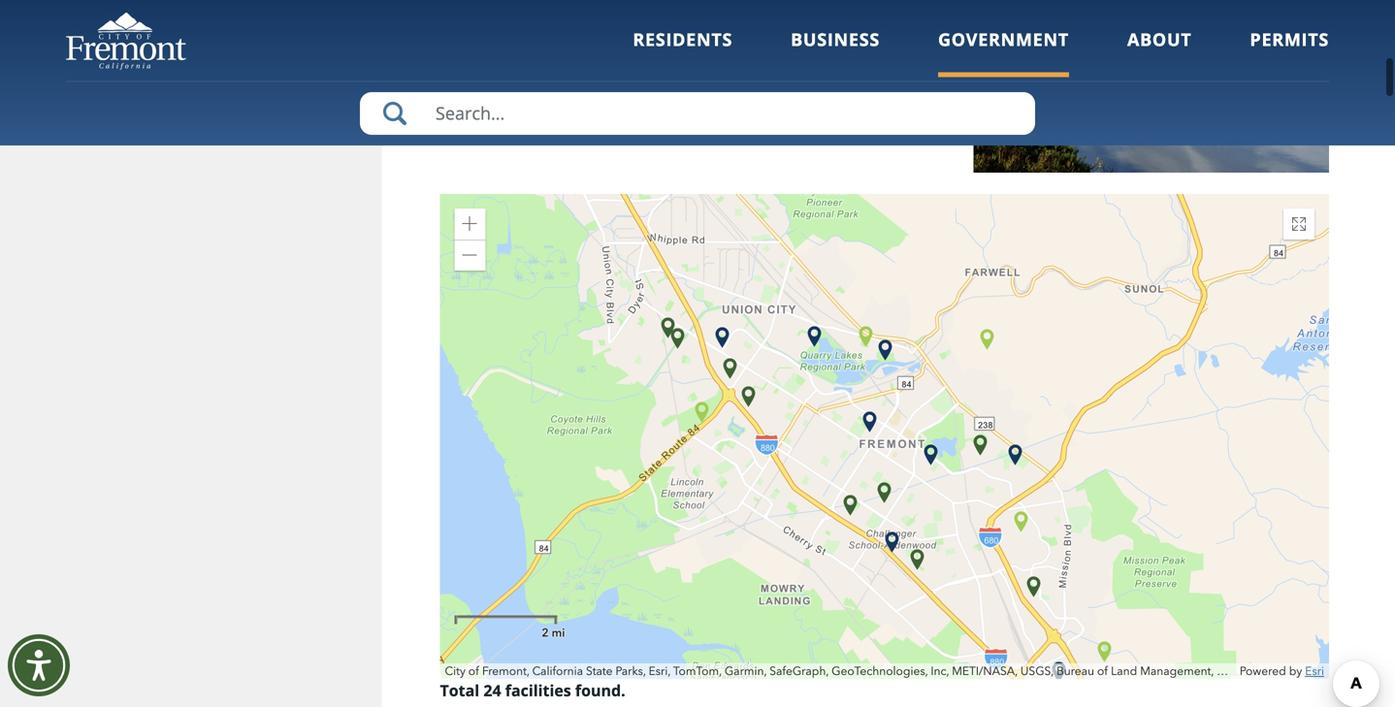 Task type: vqa. For each thing, say whether or not it's contained in the screenshot.
Parks, on the bottom left
yes



Task type: locate. For each thing, give the bounding box(es) containing it.
of right city
[[469, 664, 479, 678]]

1 horizontal spatial by
[[1289, 664, 1303, 678]]

photo
[[440, 4, 473, 19]]

usda,
[[1271, 664, 1306, 678]]

2
[[542, 626, 549, 640]]

by
[[476, 4, 490, 19], [1289, 664, 1303, 678]]

1 vertical spatial by
[[1289, 664, 1303, 678]]

epa,
[[1217, 664, 1241, 678]]

1 horizontal spatial of
[[1097, 664, 1108, 678]]

california
[[532, 664, 583, 678]]

permits link
[[1250, 28, 1329, 77]]

0 horizontal spatial by
[[476, 4, 490, 19]]

state
[[586, 664, 613, 678]]

0 vertical spatial by
[[476, 4, 490, 19]]

enter fullscreen image
[[1292, 216, 1307, 232]]

of left land
[[1097, 664, 1108, 678]]

goswani
[[550, 4, 597, 19]]

geotechnologies,
[[832, 664, 928, 678]]

24
[[484, 680, 501, 701]]

by left esri
[[1289, 664, 1303, 678]]

management,
[[1140, 664, 1214, 678]]

total 24 facilities found.
[[440, 680, 626, 701]]

city of fremont, california state parks, esri, tomtom, garmin, safegraph, geotechnologies, inc, meti/nasa, usgs, bureau of land management, epa, nps, usda, usfws button
[[440, 664, 1348, 679]]

this map is not accessible, please proceed to the list below application
[[440, 194, 1348, 685]]

safegraph,
[[770, 664, 829, 678]]

fremont,
[[482, 664, 529, 678]]

application
[[440, 194, 1330, 685]]

about link
[[1128, 28, 1192, 77]]

of
[[469, 664, 479, 678], [1097, 664, 1108, 678]]

powered
[[1240, 664, 1287, 678]]

by inside 'this map is not accessible, please proceed to the list below' application
[[1289, 664, 1303, 678]]

residents
[[633, 28, 733, 51]]

permits
[[1250, 28, 1329, 51]]

city
[[445, 664, 466, 678]]

by right photo
[[476, 4, 490, 19]]

esri link
[[1305, 664, 1325, 678]]

2 mi
[[542, 626, 565, 640]]

business link
[[791, 28, 880, 77]]

photo by ambarish goswani
[[440, 4, 597, 19]]

government
[[938, 28, 1069, 51]]

esri,
[[649, 664, 671, 678]]

facilities
[[505, 680, 571, 701]]

0 horizontal spatial of
[[469, 664, 479, 678]]



Task type: describe. For each thing, give the bounding box(es) containing it.
parks,
[[616, 664, 646, 678]]

Search text field
[[360, 92, 1035, 135]]

by for powered
[[1289, 664, 1303, 678]]

powered by esri
[[1240, 664, 1325, 678]]

nps,
[[1244, 664, 1269, 678]]

government link
[[938, 28, 1069, 77]]

found.
[[575, 680, 626, 701]]

about
[[1128, 28, 1192, 51]]

land
[[1111, 664, 1138, 678]]

inc,
[[931, 664, 949, 678]]

total
[[440, 680, 480, 701]]

2 of from the left
[[1097, 664, 1108, 678]]

photo by ambarish goswani image
[[974, 0, 1329, 173]]

business
[[791, 28, 880, 51]]

esri
[[1305, 664, 1325, 678]]

bureau
[[1057, 664, 1095, 678]]

usfws
[[1309, 664, 1348, 678]]

tomtom,
[[673, 664, 722, 678]]

by for photo
[[476, 4, 490, 19]]

residents link
[[633, 28, 733, 77]]

ambarish
[[493, 4, 547, 19]]

1 of from the left
[[469, 664, 479, 678]]

mi
[[552, 626, 565, 640]]

usgs,
[[1021, 664, 1054, 678]]

garmin,
[[725, 664, 767, 678]]

city of fremont, california state parks, esri, tomtom, garmin, safegraph, geotechnologies, inc, meti/nasa, usgs, bureau of land management, epa, nps, usda, usfws
[[445, 664, 1348, 678]]

meti/nasa,
[[952, 664, 1018, 678]]



